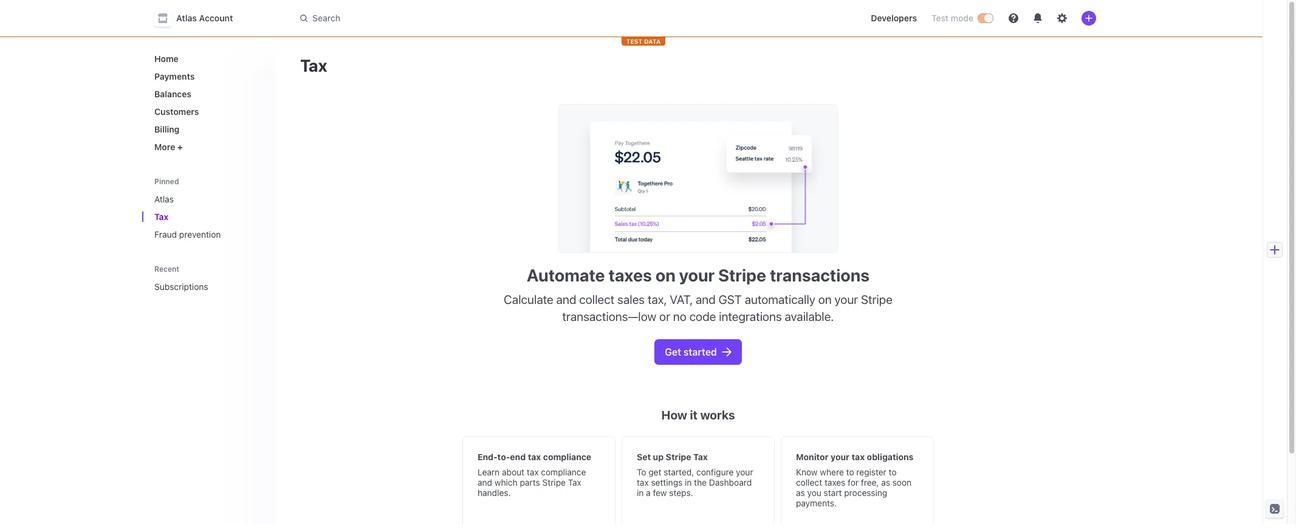 Task type: vqa. For each thing, say whether or not it's contained in the screenshot.
THE UPDATED
no



Task type: locate. For each thing, give the bounding box(es) containing it.
your down transactions
[[835, 292, 859, 306]]

1 horizontal spatial taxes
[[825, 477, 846, 488]]

1 horizontal spatial as
[[882, 477, 891, 488]]

where
[[821, 467, 845, 477]]

0 horizontal spatial collect
[[580, 292, 615, 306]]

test mode
[[932, 13, 974, 23]]

parts
[[520, 477, 540, 488]]

about
[[502, 467, 525, 477]]

atlas inside atlas link
[[154, 194, 174, 204]]

payments
[[154, 71, 195, 81]]

collect up transactions—low
[[580, 292, 615, 306]]

in left 'a'
[[637, 488, 644, 498]]

register
[[857, 467, 887, 477]]

+
[[178, 142, 183, 152]]

atlas account button
[[154, 10, 245, 27]]

more
[[154, 142, 175, 152]]

and down automate
[[557, 292, 577, 306]]

1 horizontal spatial atlas
[[176, 13, 197, 23]]

as
[[882, 477, 891, 488], [797, 488, 806, 498]]

handles.
[[478, 488, 511, 498]]

tax up fraud at left
[[154, 212, 169, 222]]

taxes
[[609, 265, 652, 285], [825, 477, 846, 488]]

2 horizontal spatial and
[[696, 292, 716, 306]]

collect up payments.
[[797, 477, 823, 488]]

as right the free,
[[882, 477, 891, 488]]

to-
[[498, 452, 510, 462]]

balances
[[154, 89, 192, 99]]

atlas left account
[[176, 13, 197, 23]]

1 horizontal spatial to
[[889, 467, 897, 477]]

tax inside set up stripe tax to get started, configure your tax settings in the dashboard in a few steps.
[[694, 452, 708, 462]]

get
[[649, 467, 662, 477]]

to right where
[[847, 467, 855, 477]]

pinned navigation links element
[[150, 171, 269, 244]]

tax
[[528, 452, 541, 462], [852, 452, 865, 462], [527, 467, 539, 477], [637, 477, 649, 488]]

atlas inside atlas account button
[[176, 13, 197, 23]]

compliance right 'end'
[[544, 452, 592, 462]]

1 horizontal spatial collect
[[797, 477, 823, 488]]

and up code
[[696, 292, 716, 306]]

calculate and collect sales tax, vat, and gst automatically on your stripe transactions—low or no code integrations available.
[[504, 292, 893, 324]]

1 vertical spatial atlas
[[154, 194, 174, 204]]

developers link
[[867, 9, 922, 28]]

search
[[313, 13, 341, 23]]

1 vertical spatial collect
[[797, 477, 823, 488]]

get started button
[[656, 340, 742, 364]]

collect inside monitor your tax obligations know where to register to collect taxes for free, as soon as you start processing payments.
[[797, 477, 823, 488]]

your up where
[[831, 452, 850, 462]]

tax up configure
[[694, 452, 708, 462]]

0 horizontal spatial on
[[656, 265, 676, 285]]

vat,
[[670, 292, 693, 306]]

1 horizontal spatial on
[[819, 292, 832, 306]]

tax right about
[[527, 467, 539, 477]]

atlas
[[176, 13, 197, 23], [154, 194, 174, 204]]

compliance right parts
[[541, 467, 586, 477]]

dashboard
[[709, 477, 752, 488]]

1 vertical spatial taxes
[[825, 477, 846, 488]]

and left which
[[478, 477, 493, 488]]

tax right parts
[[568, 477, 582, 488]]

0 vertical spatial compliance
[[544, 452, 592, 462]]

tax
[[300, 55, 328, 75], [154, 212, 169, 222], [694, 452, 708, 462], [568, 477, 582, 488]]

on inside calculate and collect sales tax, vat, and gst automatically on your stripe transactions—low or no code integrations available.
[[819, 292, 832, 306]]

atlas down the pinned
[[154, 194, 174, 204]]

on
[[656, 265, 676, 285], [819, 292, 832, 306]]

0 vertical spatial atlas
[[176, 13, 197, 23]]

your
[[680, 265, 715, 285], [835, 292, 859, 306], [831, 452, 850, 462], [736, 467, 754, 477]]

core navigation links element
[[150, 49, 266, 157]]

end-to-end tax compliance learn about tax compliance and which parts stripe tax handles.
[[478, 452, 592, 498]]

home
[[154, 54, 179, 64]]

0 horizontal spatial taxes
[[609, 265, 652, 285]]

1 vertical spatial on
[[819, 292, 832, 306]]

taxes left for
[[825, 477, 846, 488]]

for
[[848, 477, 859, 488]]

taxes inside monitor your tax obligations know where to register to collect taxes for free, as soon as you start processing payments.
[[825, 477, 846, 488]]

tax inside pinned element
[[154, 212, 169, 222]]

to
[[847, 467, 855, 477], [889, 467, 897, 477]]

atlas link
[[150, 189, 266, 209]]

0 horizontal spatial and
[[478, 477, 493, 488]]

0 vertical spatial collect
[[580, 292, 615, 306]]

atlas for atlas
[[154, 194, 174, 204]]

on up available.
[[819, 292, 832, 306]]

0 vertical spatial taxes
[[609, 265, 652, 285]]

recent
[[154, 265, 179, 274]]

and inside end-to-end tax compliance learn about tax compliance and which parts stripe tax handles.
[[478, 477, 493, 488]]

collect
[[580, 292, 615, 306], [797, 477, 823, 488]]

you
[[808, 488, 822, 498]]

account
[[199, 13, 233, 23]]

as left you
[[797, 488, 806, 498]]

how it works
[[662, 408, 735, 422]]

0 horizontal spatial atlas
[[154, 194, 174, 204]]

taxes up sales
[[609, 265, 652, 285]]

tax,
[[648, 292, 667, 306]]

1 to from the left
[[847, 467, 855, 477]]

on up "tax,"
[[656, 265, 676, 285]]

more +
[[154, 142, 183, 152]]

0 horizontal spatial to
[[847, 467, 855, 477]]

available.
[[785, 310, 835, 324]]

settings
[[652, 477, 683, 488]]

a simplified invoice showing a sales tax line with some information on how the tax is calculated. image
[[574, 114, 831, 252]]

subscriptions
[[154, 282, 208, 292]]

tax up register
[[852, 452, 865, 462]]

notifications image
[[1034, 13, 1043, 23]]

compliance
[[544, 452, 592, 462], [541, 467, 586, 477]]

tax right 'end'
[[528, 452, 541, 462]]

billing
[[154, 124, 180, 134]]

and
[[557, 292, 577, 306], [696, 292, 716, 306], [478, 477, 493, 488]]

atlas for atlas account
[[176, 13, 197, 23]]

stripe
[[719, 265, 767, 285], [862, 292, 893, 306], [666, 452, 692, 462], [543, 477, 566, 488]]

tax left few
[[637, 477, 649, 488]]

transactions—low
[[563, 310, 657, 324]]

in
[[685, 477, 692, 488], [637, 488, 644, 498]]

to down obligations
[[889, 467, 897, 477]]

fraud prevention link
[[150, 224, 266, 244]]

tax inside set up stripe tax to get started, configure your tax settings in the dashboard in a few steps.
[[637, 477, 649, 488]]

configure
[[697, 467, 734, 477]]

your right configure
[[736, 467, 754, 477]]

in left the
[[685, 477, 692, 488]]

fraud
[[154, 229, 177, 240]]



Task type: describe. For each thing, give the bounding box(es) containing it.
stripe inside calculate and collect sales tax, vat, and gst automatically on your stripe transactions—low or no code integrations available.
[[862, 292, 893, 306]]

balances link
[[150, 84, 266, 104]]

0 horizontal spatial as
[[797, 488, 806, 498]]

prevention
[[179, 229, 221, 240]]

obligations
[[867, 452, 914, 462]]

pinned
[[154, 177, 179, 186]]

get
[[665, 347, 682, 358]]

mode
[[951, 13, 974, 23]]

transactions
[[770, 265, 870, 285]]

1 horizontal spatial and
[[557, 292, 577, 306]]

or
[[660, 310, 671, 324]]

help image
[[1009, 13, 1019, 23]]

your inside monitor your tax obligations know where to register to collect taxes for free, as soon as you start processing payments.
[[831, 452, 850, 462]]

which
[[495, 477, 518, 488]]

billing link
[[150, 119, 266, 139]]

tax inside end-to-end tax compliance learn about tax compliance and which parts stripe tax handles.
[[568, 477, 582, 488]]

customers
[[154, 106, 199, 117]]

monitor your tax obligations know where to register to collect taxes for free, as soon as you start processing payments.
[[797, 452, 914, 508]]

subscriptions link
[[150, 277, 249, 297]]

monitor
[[797, 452, 829, 462]]

calculate
[[504, 292, 554, 306]]

settings image
[[1058, 13, 1068, 23]]

code
[[690, 310, 717, 324]]

start
[[824, 488, 842, 498]]

0 horizontal spatial in
[[637, 488, 644, 498]]

started,
[[664, 467, 695, 477]]

collect inside calculate and collect sales tax, vat, and gst automatically on your stripe transactions—low or no code integrations available.
[[580, 292, 615, 306]]

home link
[[150, 49, 266, 69]]

your inside set up stripe tax to get started, configure your tax settings in the dashboard in a few steps.
[[736, 467, 754, 477]]

end-
[[478, 452, 498, 462]]

1 horizontal spatial in
[[685, 477, 692, 488]]

a
[[646, 488, 651, 498]]

the
[[694, 477, 707, 488]]

data
[[645, 38, 661, 45]]

no
[[674, 310, 687, 324]]

pinned element
[[150, 189, 266, 244]]

payments link
[[150, 66, 266, 86]]

processing
[[845, 488, 888, 498]]

steps.
[[670, 488, 694, 498]]

test data
[[627, 38, 661, 45]]

how
[[662, 408, 688, 422]]

set
[[637, 452, 651, 462]]

automatically
[[745, 292, 816, 306]]

developers
[[871, 13, 918, 23]]

1 vertical spatial compliance
[[541, 467, 586, 477]]

to
[[637, 467, 647, 477]]

sales
[[618, 292, 645, 306]]

test
[[932, 13, 949, 23]]

tax inside monitor your tax obligations know where to register to collect taxes for free, as soon as you start processing payments.
[[852, 452, 865, 462]]

0 vertical spatial on
[[656, 265, 676, 285]]

set up stripe tax to get started, configure your tax settings in the dashboard in a few steps.
[[637, 452, 754, 498]]

few
[[653, 488, 667, 498]]

2 to from the left
[[889, 467, 897, 477]]

learn
[[478, 467, 500, 477]]

tax down search
[[300, 55, 328, 75]]

stripe inside set up stripe tax to get started, configure your tax settings in the dashboard in a few steps.
[[666, 452, 692, 462]]

soon
[[893, 477, 912, 488]]

your inside calculate and collect sales tax, vat, and gst automatically on your stripe transactions—low or no code integrations available.
[[835, 292, 859, 306]]

get started
[[665, 347, 717, 358]]

test
[[627, 38, 643, 45]]

gst
[[719, 292, 742, 306]]

customers link
[[150, 102, 266, 122]]

automate taxes on your stripe transactions
[[527, 265, 870, 285]]

integrations
[[719, 310, 782, 324]]

automate
[[527, 265, 605, 285]]

know
[[797, 467, 818, 477]]

started
[[684, 347, 717, 358]]

tax link
[[150, 207, 266, 227]]

your up vat,
[[680, 265, 715, 285]]

atlas account
[[176, 13, 233, 23]]

recent navigation links element
[[142, 259, 276, 297]]

Search search field
[[293, 7, 636, 29]]

up
[[653, 452, 664, 462]]

payments.
[[797, 498, 837, 508]]

it
[[690, 408, 698, 422]]

fraud prevention
[[154, 229, 221, 240]]

works
[[701, 408, 735, 422]]

Search text field
[[293, 7, 636, 29]]

free,
[[862, 477, 880, 488]]

stripe inside end-to-end tax compliance learn about tax compliance and which parts stripe tax handles.
[[543, 477, 566, 488]]

end
[[510, 452, 526, 462]]



